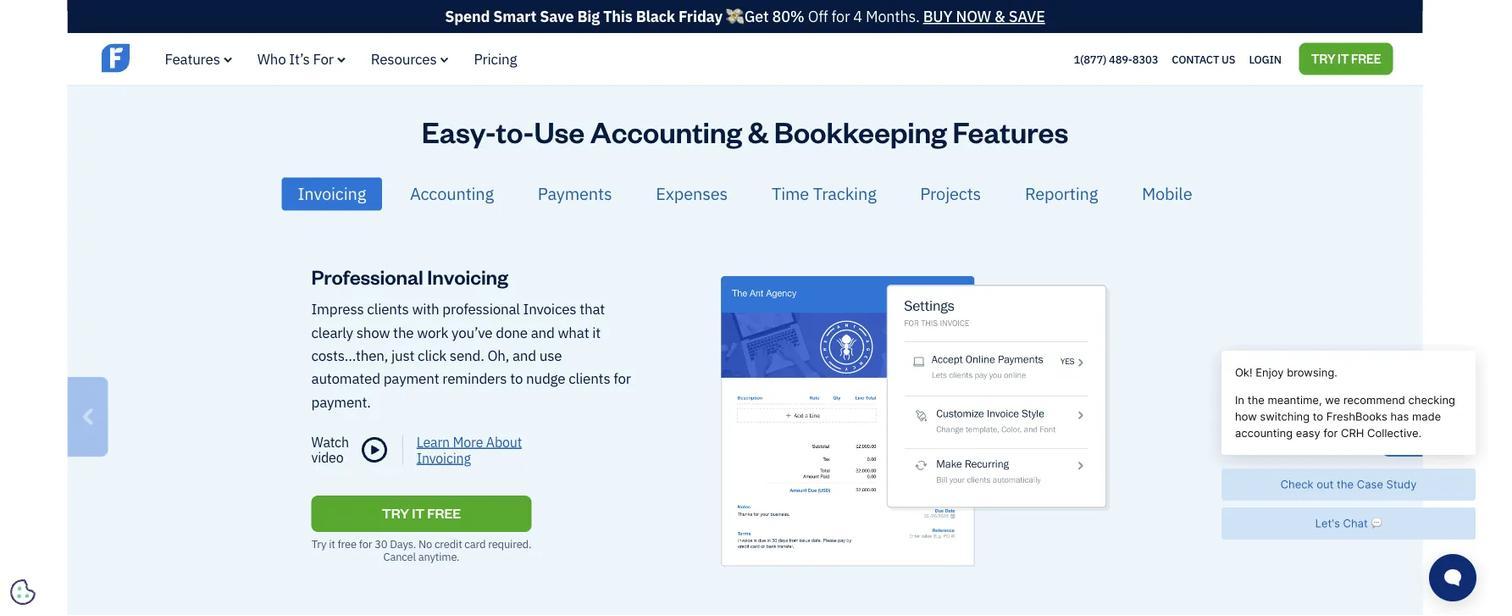 Task type: describe. For each thing, give the bounding box(es) containing it.
spend
[[445, 6, 490, 26]]

80%
[[772, 6, 805, 26]]

just
[[392, 346, 415, 365]]

get
[[745, 6, 769, 26]]

30
[[375, 536, 388, 551]]

it for try it free
[[1338, 50, 1349, 66]]

spend smart save big this black friday 💸 get 80% off for 4 months. buy now & save
[[445, 6, 1045, 26]]

try for try it free for 30 days. no credit card required. cancel anytime.
[[312, 536, 327, 551]]

time tracking link
[[756, 178, 893, 211]]

to
[[510, 369, 523, 388]]

what
[[558, 323, 589, 341]]

no
[[419, 536, 432, 551]]

0 vertical spatial and
[[531, 323, 555, 341]]

days.
[[390, 536, 416, 551]]

login
[[1249, 52, 1282, 66]]

mobile link
[[1126, 178, 1209, 211]]

use
[[540, 346, 562, 365]]

who it's for
[[257, 50, 334, 68]]

us
[[1222, 52, 1236, 66]]

anytime.
[[418, 550, 460, 564]]

freshbooks logo image
[[101, 42, 233, 74]]

black
[[636, 6, 675, 26]]

save
[[1009, 6, 1045, 26]]

payment.
[[311, 392, 371, 411]]

to-
[[496, 112, 534, 150]]

try it free link
[[311, 496, 532, 532]]

that
[[580, 300, 605, 318]]

required.
[[488, 536, 532, 551]]

who
[[257, 50, 286, 68]]

free
[[427, 504, 461, 521]]

clearly
[[311, 323, 353, 341]]

about
[[486, 433, 522, 451]]

1(877)
[[1074, 52, 1107, 66]]

friday
[[679, 6, 723, 26]]

489-
[[1109, 52, 1133, 66]]

tracking
[[813, 183, 877, 205]]

automated
[[311, 369, 380, 388]]

try it free
[[1312, 50, 1382, 66]]

invoicing link
[[282, 178, 382, 211]]

invoicing inside learn more about invoicing
[[417, 449, 471, 467]]

try it free for 30 days. no credit card required. cancel anytime.
[[312, 536, 532, 564]]

1 vertical spatial &
[[748, 112, 769, 150]]

resources link
[[371, 50, 449, 68]]

reminders
[[443, 369, 507, 388]]

projects
[[920, 183, 981, 205]]

for inside "try it free for 30 days. no credit card required. cancel anytime."
[[359, 536, 372, 551]]

card
[[465, 536, 486, 551]]

more
[[453, 433, 483, 451]]

costs…then,
[[311, 346, 388, 365]]

expenses
[[656, 183, 728, 205]]

try it free
[[382, 504, 461, 521]]

time
[[772, 183, 809, 205]]

projects link
[[904, 178, 998, 211]]

try it free link
[[1300, 43, 1394, 75]]

learn more about invoicing
[[417, 433, 522, 467]]

easy-
[[422, 112, 496, 150]]

0 vertical spatial &
[[995, 6, 1006, 26]]

0 vertical spatial invoicing
[[298, 183, 366, 205]]

impress
[[311, 300, 364, 318]]

easy-to-use accounting & bookkeeping features
[[422, 112, 1069, 150]]

video
[[311, 448, 344, 466]]

learn
[[417, 433, 450, 451]]

reporting
[[1025, 183, 1098, 205]]

work
[[417, 323, 448, 341]]

the
[[393, 323, 414, 341]]

smart
[[493, 6, 537, 26]]

try for try it free
[[1312, 50, 1336, 66]]

💸
[[726, 6, 741, 26]]

buy
[[923, 6, 953, 26]]

professional
[[443, 300, 520, 318]]

free
[[338, 536, 357, 551]]

credit
[[435, 536, 462, 551]]

now
[[956, 6, 991, 26]]

months.
[[866, 6, 920, 26]]

1 vertical spatial and
[[513, 346, 536, 365]]



Task type: vqa. For each thing, say whether or not it's contained in the screenshot.
2nd i from right
no



Task type: locate. For each thing, give the bounding box(es) containing it.
0 horizontal spatial accounting
[[410, 183, 494, 205]]

1 horizontal spatial for
[[614, 369, 631, 388]]

features link
[[165, 50, 232, 68]]

for
[[313, 50, 334, 68]]

free
[[1352, 50, 1382, 66]]

2 vertical spatial for
[[359, 536, 372, 551]]

for
[[832, 6, 850, 26], [614, 369, 631, 388], [359, 536, 372, 551]]

professional invoicing
[[311, 263, 508, 289]]

2 vertical spatial invoicing
[[417, 449, 471, 467]]

this
[[603, 6, 633, 26]]

professional
[[311, 263, 423, 289]]

show
[[356, 323, 390, 341]]

click
[[418, 346, 447, 365]]

with
[[412, 300, 439, 318]]

for inside impress clients with professional invoices that clearly show the work you've done and what it costs…then, just click send. oh, and use automated payment reminders to nudge clients for payment.
[[614, 369, 631, 388]]

clients
[[367, 300, 409, 318], [569, 369, 611, 388]]

1 horizontal spatial &
[[995, 6, 1006, 26]]

1(877) 489-8303
[[1074, 52, 1159, 66]]

try
[[1312, 50, 1336, 66], [312, 536, 327, 551]]

mobile
[[1142, 183, 1193, 205]]

and down invoices
[[531, 323, 555, 341]]

1 vertical spatial it
[[593, 323, 601, 341]]

1 horizontal spatial clients
[[569, 369, 611, 388]]

1(877) 489-8303 link
[[1074, 52, 1159, 66]]

for left "30"
[[359, 536, 372, 551]]

0 vertical spatial try
[[1312, 50, 1336, 66]]

watch video
[[311, 433, 349, 466]]

1 horizontal spatial features
[[953, 112, 1069, 150]]

0 horizontal spatial for
[[359, 536, 372, 551]]

off
[[808, 6, 828, 26]]

time tracking
[[772, 183, 877, 205]]

features
[[165, 50, 220, 68], [953, 112, 1069, 150]]

1 vertical spatial accounting
[[410, 183, 494, 205]]

payment
[[384, 369, 439, 388]]

who it's for link
[[257, 50, 346, 68]]

8303
[[1133, 52, 1159, 66]]

clients right nudge
[[569, 369, 611, 388]]

for left 4
[[832, 6, 850, 26]]

done
[[496, 323, 528, 341]]

2 horizontal spatial it
[[1338, 50, 1349, 66]]

oh,
[[488, 346, 509, 365]]

1 horizontal spatial it
[[593, 323, 601, 341]]

4
[[854, 6, 863, 26]]

contact
[[1172, 52, 1220, 66]]

watch
[[311, 433, 349, 451]]

it
[[412, 504, 425, 521]]

0 vertical spatial it
[[1338, 50, 1349, 66]]

1 vertical spatial invoicing
[[427, 263, 508, 289]]

accounting link
[[394, 178, 510, 211]]

clients up show
[[367, 300, 409, 318]]

invoices
[[523, 300, 577, 318]]

0 vertical spatial for
[[832, 6, 850, 26]]

0 vertical spatial clients
[[367, 300, 409, 318]]

features left the who
[[165, 50, 220, 68]]

0 horizontal spatial &
[[748, 112, 769, 150]]

invoicing
[[298, 183, 366, 205], [427, 263, 508, 289], [417, 449, 471, 467]]

1 vertical spatial try
[[312, 536, 327, 551]]

it
[[1338, 50, 1349, 66], [593, 323, 601, 341], [329, 536, 335, 551]]

cookie preferences image
[[10, 580, 36, 605]]

try
[[382, 504, 409, 521]]

login link
[[1249, 48, 1282, 70]]

2 vertical spatial it
[[329, 536, 335, 551]]

impress clients with professional invoices that clearly show the work you've done and what it costs…then, just click send. oh, and use automated payment reminders to nudge clients for payment.
[[311, 300, 631, 411]]

pricing link
[[474, 50, 517, 68]]

bookkeeping
[[774, 112, 947, 150]]

cancel
[[383, 550, 416, 564]]

it for try it free for 30 days. no credit card required. cancel anytime.
[[329, 536, 335, 551]]

it inside "try it free for 30 days. no credit card required. cancel anytime."
[[329, 536, 335, 551]]

for right nudge
[[614, 369, 631, 388]]

1 vertical spatial for
[[614, 369, 631, 388]]

2 horizontal spatial for
[[832, 6, 850, 26]]

reporting link
[[1009, 178, 1115, 211]]

0 horizontal spatial clients
[[367, 300, 409, 318]]

save
[[540, 6, 574, 26]]

0 vertical spatial features
[[165, 50, 220, 68]]

0 horizontal spatial it
[[329, 536, 335, 551]]

you've
[[452, 323, 493, 341]]

send.
[[450, 346, 484, 365]]

accounting up expenses
[[590, 112, 742, 150]]

1 horizontal spatial accounting
[[590, 112, 742, 150]]

and up to
[[513, 346, 536, 365]]

0 vertical spatial accounting
[[590, 112, 742, 150]]

big
[[577, 6, 600, 26]]

try inside "try it free for 30 days. no credit card required. cancel anytime."
[[312, 536, 327, 551]]

buy now & save link
[[923, 6, 1045, 26]]

payments
[[538, 183, 612, 205]]

cookie consent banner dialog
[[13, 407, 267, 603]]

and
[[531, 323, 555, 341], [513, 346, 536, 365]]

1 vertical spatial clients
[[569, 369, 611, 388]]

features up reporting
[[953, 112, 1069, 150]]

1 vertical spatial features
[[953, 112, 1069, 150]]

use
[[534, 112, 585, 150]]

nudge
[[526, 369, 566, 388]]

contact us link
[[1172, 48, 1236, 70]]

expenses link
[[640, 178, 744, 211]]

0 horizontal spatial try
[[312, 536, 327, 551]]

accounting down easy-
[[410, 183, 494, 205]]

it's
[[289, 50, 310, 68]]

it inside impress clients with professional invoices that clearly show the work you've done and what it costs…then, just click send. oh, and use automated payment reminders to nudge clients for payment.
[[593, 323, 601, 341]]

0 horizontal spatial features
[[165, 50, 220, 68]]

resources
[[371, 50, 437, 68]]

contact us
[[1172, 52, 1236, 66]]

1 horizontal spatial try
[[1312, 50, 1336, 66]]



